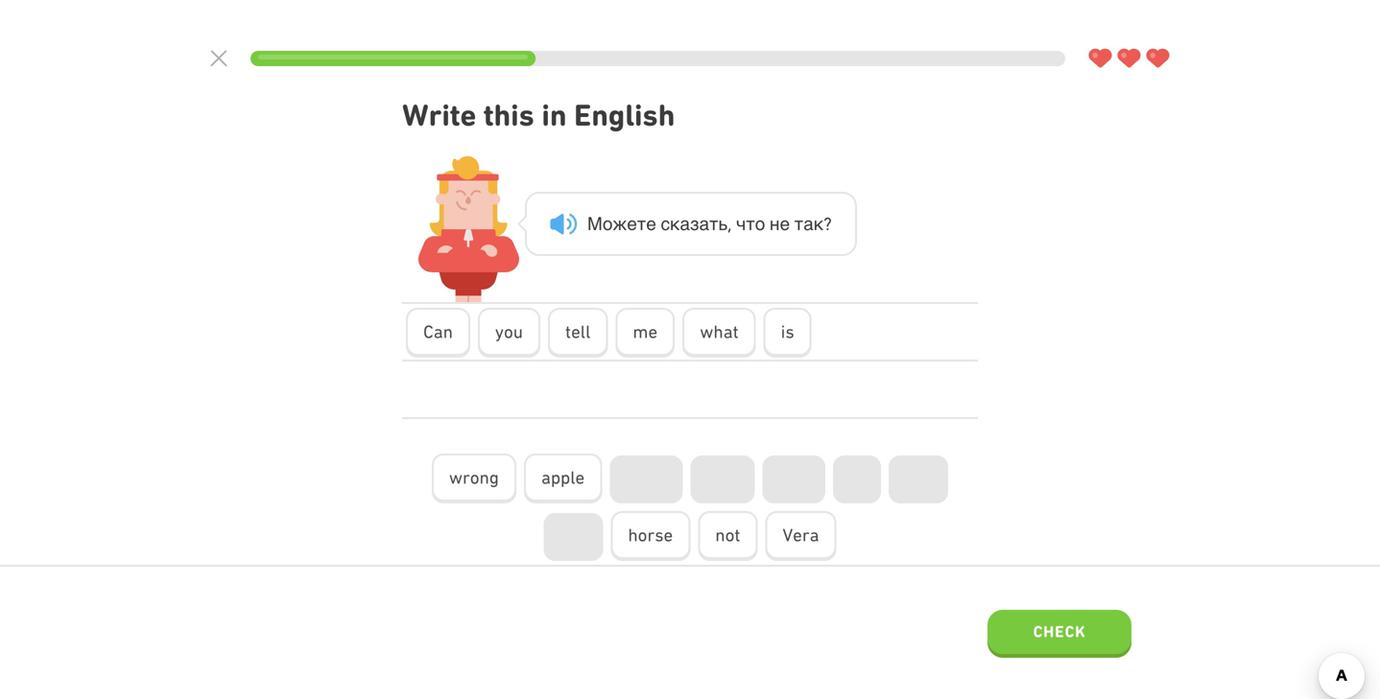 Task type: vqa. For each thing, say whether or not it's contained in the screenshot.
Vera
yes



Task type: describe. For each thing, give the bounding box(es) containing it.
,
[[728, 214, 732, 234]]

what
[[700, 322, 739, 342]]

ь
[[719, 214, 728, 234]]

this
[[484, 97, 535, 133]]

з
[[690, 214, 699, 234]]

is
[[781, 322, 795, 342]]

what button
[[683, 308, 756, 358]]

vera button
[[766, 512, 837, 562]]

check button
[[988, 611, 1132, 659]]

1 т from the left
[[637, 214, 646, 234]]

н
[[770, 214, 780, 234]]

not button
[[698, 512, 758, 562]]

4 т from the left
[[795, 214, 804, 234]]

2 а from the left
[[699, 214, 710, 234]]

3 а from the left
[[804, 214, 814, 234]]

you
[[495, 322, 523, 342]]

ч т о
[[736, 214, 765, 234]]

me
[[633, 322, 658, 342]]

м о ж е т е с к а з а т ь ,
[[588, 214, 732, 234]]

wrong button
[[432, 454, 516, 504]]

horse button
[[611, 512, 691, 562]]

м
[[588, 214, 603, 234]]

me button
[[616, 308, 675, 358]]

tell
[[566, 322, 591, 342]]

1 а from the left
[[680, 214, 690, 234]]

english
[[574, 97, 675, 133]]

is button
[[764, 308, 812, 358]]

not
[[716, 525, 741, 546]]

can button
[[406, 308, 470, 358]]

н е т а к ?
[[770, 214, 832, 234]]



Task type: locate. For each thing, give the bounding box(es) containing it.
а
[[680, 214, 690, 234], [699, 214, 710, 234], [804, 214, 814, 234]]

с
[[661, 214, 670, 234]]

т right ж
[[637, 214, 646, 234]]

in
[[542, 97, 567, 133]]

vera
[[783, 525, 819, 546]]

1 е from the left
[[627, 214, 637, 234]]

horse
[[628, 525, 673, 546]]

0 horizontal spatial к
[[670, 214, 680, 234]]

you button
[[478, 308, 541, 358]]

0 horizontal spatial о
[[603, 214, 613, 234]]

о left н
[[755, 214, 765, 234]]

т
[[637, 214, 646, 234], [710, 214, 719, 234], [746, 214, 755, 234], [795, 214, 804, 234]]

can
[[423, 322, 453, 342]]

1 horizontal spatial а
[[699, 214, 710, 234]]

а left "ь"
[[699, 214, 710, 234]]

о
[[603, 214, 613, 234], [755, 214, 765, 234]]

wrong
[[449, 468, 499, 488]]

2 horizontal spatial е
[[780, 214, 790, 234]]

3 т from the left
[[746, 214, 755, 234]]

е
[[627, 214, 637, 234], [646, 214, 657, 234], [780, 214, 790, 234]]

apple
[[541, 468, 585, 488]]

apple button
[[524, 454, 602, 504]]

tell button
[[548, 308, 608, 358]]

1 horizontal spatial е
[[646, 214, 657, 234]]

progress bar
[[251, 51, 1066, 66]]

к right н
[[814, 214, 824, 234]]

0 horizontal spatial е
[[627, 214, 637, 234]]

к
[[670, 214, 680, 234], [814, 214, 824, 234]]

2 е from the left
[[646, 214, 657, 234]]

3 е from the left
[[780, 214, 790, 234]]

write this in english
[[402, 97, 675, 133]]

2 т from the left
[[710, 214, 719, 234]]

ж
[[613, 214, 627, 234]]

о left с
[[603, 214, 613, 234]]

т right н
[[795, 214, 804, 234]]

т right ,
[[746, 214, 755, 234]]

а right с
[[680, 214, 690, 234]]

1 horizontal spatial о
[[755, 214, 765, 234]]

1 к from the left
[[670, 214, 680, 234]]

ч
[[736, 214, 746, 234]]

т left ,
[[710, 214, 719, 234]]

2 о from the left
[[755, 214, 765, 234]]

2 к from the left
[[814, 214, 824, 234]]

1 о from the left
[[603, 214, 613, 234]]

check
[[1034, 623, 1086, 642]]

1 horizontal spatial к
[[814, 214, 824, 234]]

write
[[402, 97, 477, 133]]

?
[[824, 214, 832, 234]]

0 horizontal spatial а
[[680, 214, 690, 234]]

2 horizontal spatial а
[[804, 214, 814, 234]]

а left ?
[[804, 214, 814, 234]]

к left з
[[670, 214, 680, 234]]



